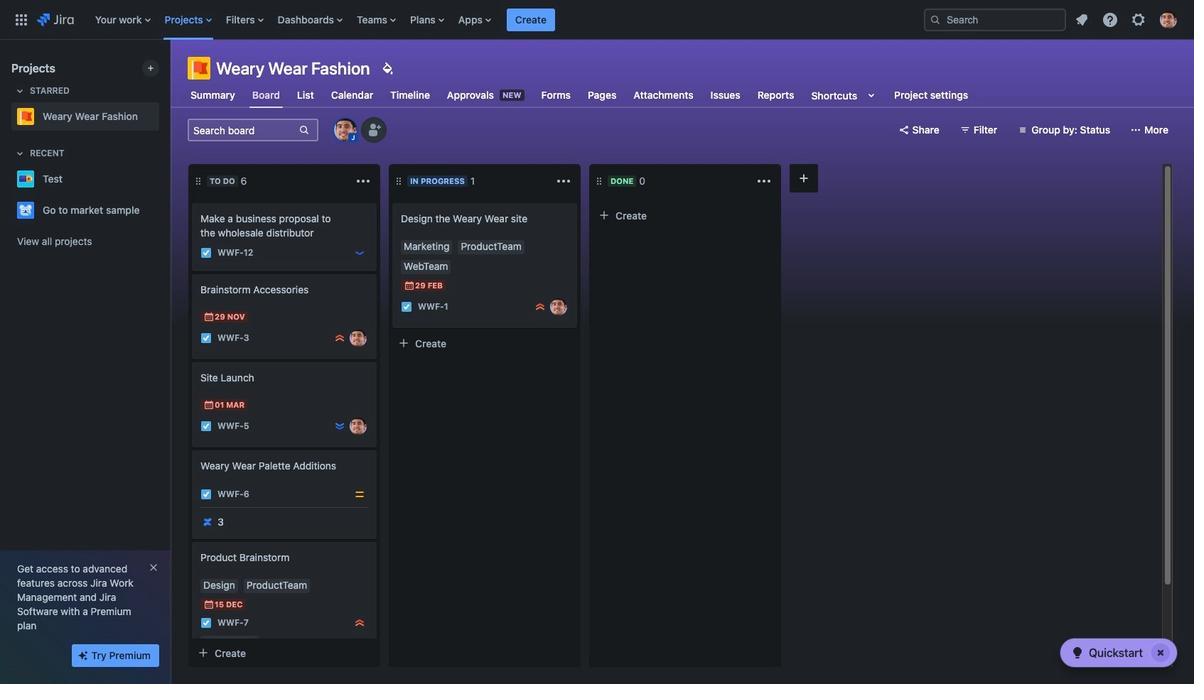 Task type: vqa. For each thing, say whether or not it's contained in the screenshot.
Medium icon
yes



Task type: locate. For each thing, give the bounding box(es) containing it.
james peterson image for due date: 01 march 2024 image at the bottom left
[[350, 418, 367, 435]]

add people image
[[365, 122, 383, 139]]

collapse starred projects image
[[11, 82, 28, 100]]

3 create image from the top
[[183, 353, 200, 370]]

1 vertical spatial task image
[[200, 489, 212, 501]]

due date: 01 march 2024 image
[[203, 400, 215, 411]]

4 create image from the top
[[183, 441, 200, 458]]

2 add to starred image from the top
[[155, 202, 172, 219]]

Search field
[[924, 8, 1066, 31]]

create image
[[183, 193, 200, 210], [183, 264, 200, 282], [183, 353, 200, 370], [183, 441, 200, 458], [183, 533, 200, 550]]

highest image
[[535, 301, 546, 313], [334, 333, 346, 344], [354, 618, 365, 629]]

0 vertical spatial highest image
[[535, 301, 546, 313]]

1 column actions menu image from the left
[[355, 173, 372, 190]]

None search field
[[924, 8, 1066, 31]]

create project image
[[145, 63, 156, 74]]

1 horizontal spatial highest image
[[354, 618, 365, 629]]

0 vertical spatial add to starred image
[[155, 171, 172, 188]]

highest image for james peterson icon to the top
[[535, 301, 546, 313]]

primary element
[[9, 0, 913, 39]]

0 vertical spatial task image
[[200, 421, 212, 432]]

0 horizontal spatial highest image
[[334, 333, 346, 344]]

highest image for james peterson icon associated with due date: 29 november 2023 icon
[[334, 333, 346, 344]]

task image up confluence image
[[200, 489, 212, 501]]

Search board text field
[[189, 120, 297, 140]]

medium image
[[354, 489, 365, 501]]

2 horizontal spatial column actions menu image
[[756, 173, 773, 190]]

1 horizontal spatial column actions menu image
[[555, 173, 572, 190]]

create image
[[384, 193, 401, 210]]

2 vertical spatial highest image
[[354, 618, 365, 629]]

check image
[[1069, 645, 1086, 662]]

0 horizontal spatial column actions menu image
[[355, 173, 372, 190]]

james peterson image
[[550, 299, 567, 316], [350, 330, 367, 347], [350, 418, 367, 435]]

list
[[88, 0, 913, 39], [1069, 7, 1186, 32]]

1 vertical spatial james peterson image
[[350, 330, 367, 347]]

1 vertical spatial add to starred image
[[155, 202, 172, 219]]

remove from starred image
[[155, 108, 172, 125]]

set project background image
[[379, 60, 396, 77]]

notifications image
[[1074, 11, 1091, 28]]

2 vertical spatial james peterson image
[[350, 418, 367, 435]]

3 column actions menu image from the left
[[756, 173, 773, 190]]

5 create image from the top
[[183, 533, 200, 550]]

task image
[[200, 421, 212, 432], [200, 489, 212, 501]]

2 horizontal spatial highest image
[[535, 301, 546, 313]]

task image
[[200, 247, 212, 259], [401, 301, 412, 313], [200, 333, 212, 344], [200, 618, 212, 629]]

lowest image
[[334, 421, 346, 432]]

due date: 29 february 2024 image
[[404, 280, 415, 292], [404, 280, 415, 292]]

jira image
[[37, 11, 74, 28], [37, 11, 74, 28]]

tab list
[[179, 82, 980, 108]]

due date: 15 december 2023 image
[[203, 599, 215, 611], [203, 599, 215, 611]]

1 vertical spatial highest image
[[334, 333, 346, 344]]

banner
[[0, 0, 1194, 40]]

add to starred image
[[155, 171, 172, 188], [155, 202, 172, 219]]

task image down due date: 01 march 2024 icon
[[200, 421, 212, 432]]

list item
[[507, 0, 555, 39]]

column actions menu image
[[355, 173, 372, 190], [555, 173, 572, 190], [756, 173, 773, 190]]



Task type: describe. For each thing, give the bounding box(es) containing it.
1 add to starred image from the top
[[155, 171, 172, 188]]

dismiss quickstart image
[[1150, 642, 1172, 665]]

1 horizontal spatial list
[[1069, 7, 1186, 32]]

confluence image
[[202, 517, 213, 528]]

confluence image
[[202, 517, 213, 528]]

sidebar navigation image
[[155, 57, 186, 85]]

show subtasks image
[[235, 638, 252, 655]]

james peterson image for due date: 29 november 2023 icon
[[350, 330, 367, 347]]

low image
[[354, 247, 365, 259]]

create column image
[[796, 170, 813, 187]]

2 column actions menu image from the left
[[555, 173, 572, 190]]

close premium upgrade banner image
[[148, 562, 159, 574]]

appswitcher icon image
[[13, 11, 30, 28]]

0 horizontal spatial list
[[88, 0, 913, 39]]

1 create image from the top
[[183, 193, 200, 210]]

your profile and settings image
[[1160, 11, 1177, 28]]

2 task image from the top
[[200, 489, 212, 501]]

due date: 29 november 2023 image
[[203, 311, 215, 323]]

collapse recent projects image
[[11, 145, 28, 162]]

due date: 29 november 2023 image
[[203, 311, 215, 323]]

0 vertical spatial james peterson image
[[550, 299, 567, 316]]

1 task image from the top
[[200, 421, 212, 432]]

due date: 01 march 2024 image
[[203, 400, 215, 411]]

2 create image from the top
[[183, 264, 200, 282]]

help image
[[1102, 11, 1119, 28]]

search image
[[930, 14, 941, 25]]

settings image
[[1130, 11, 1148, 28]]



